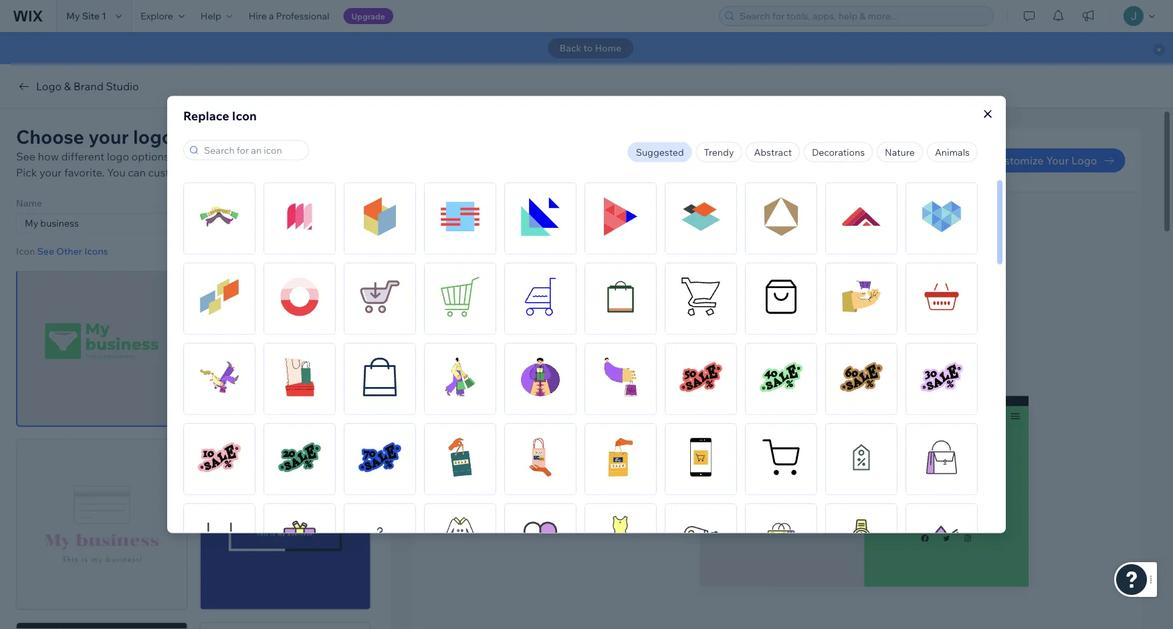 Task type: describe. For each thing, give the bounding box(es) containing it.
Search for tools, apps, help & more... field
[[736, 7, 990, 25]]

decorations
[[812, 146, 865, 158]]

shape
[[192, 150, 222, 163]]

suggested
[[636, 146, 684, 158]]

branded
[[824, 246, 867, 260]]

your up 'next.'
[[225, 150, 247, 163]]

make
[[557, 153, 589, 168]]

icon see other icons
[[16, 246, 108, 257]]

tagline
[[206, 197, 237, 209]]

upgrade button
[[344, 8, 393, 24]]

site
[[82, 10, 100, 22]]

your down how
[[40, 166, 62, 179]]

Search for an icon field
[[200, 141, 304, 160]]

help
[[201, 10, 221, 22]]

hire
[[249, 10, 267, 22]]

brand.
[[249, 150, 281, 163]]

see inside choose your logo see how different logo options can shape your brand. pick your favorite. you can customize it next.
[[16, 150, 35, 163]]

1 horizontal spatial see
[[37, 246, 54, 257]]

nature
[[885, 146, 915, 158]]

to inside use your logo everywhere add it to your website for a fully branded look
[[695, 246, 705, 260]]

back to home button
[[548, 38, 634, 58]]

logo & brand studio button
[[16, 78, 139, 94]]

upgrade
[[352, 11, 385, 21]]

1
[[102, 10, 106, 22]]

use your logo everywhere add it to your website for a fully branded look
[[662, 225, 891, 260]]

explore
[[140, 10, 173, 22]]

back to home alert
[[0, 32, 1174, 64]]

other
[[56, 246, 82, 257]]

0 vertical spatial logo
[[36, 80, 62, 93]]

studio
[[106, 80, 139, 93]]

fully
[[800, 246, 822, 260]]

customize your logo button
[[974, 149, 1126, 173]]

name
[[16, 197, 42, 209]]

my
[[66, 10, 80, 22]]

your up 'website'
[[710, 225, 744, 245]]

it inside choose your logo see how different logo options can shape your brand. pick your favorite. you can customize it next.
[[202, 166, 208, 179]]

1 horizontal spatial icon
[[232, 108, 257, 123]]

customize
[[991, 154, 1044, 167]]

look
[[869, 246, 891, 260]]

logo up "you"
[[107, 150, 129, 163]]

0 horizontal spatial icon
[[16, 246, 35, 257]]

customize your logo
[[991, 154, 1097, 167]]

professional
[[276, 10, 330, 22]]

your left 'website'
[[708, 246, 730, 260]]

logo for use
[[748, 225, 782, 245]]

it inside use your logo everywhere add it to your website for a fully branded look
[[685, 246, 692, 260]]

back to home
[[560, 42, 622, 54]]

2 horizontal spatial see
[[480, 153, 502, 168]]

how
[[38, 150, 59, 163]]



Task type: vqa. For each thing, say whether or not it's contained in the screenshot.
top can
yes



Task type: locate. For each thing, give the bounding box(es) containing it.
to down "use"
[[695, 246, 705, 260]]

it right 'add'
[[685, 246, 692, 260]]

1 vertical spatial to
[[695, 246, 705, 260]]

choose your logo see how different logo options can shape your brand. pick your favorite. you can customize it next.
[[16, 125, 281, 179]]

logo up 'website'
[[748, 225, 782, 245]]

replace icon
[[183, 108, 257, 123]]

abstract
[[754, 146, 792, 158]]

hire a professional
[[249, 10, 330, 22]]

0 horizontal spatial it
[[202, 166, 208, 179]]

1 horizontal spatial to
[[695, 246, 705, 260]]

add
[[662, 246, 683, 260]]

you
[[107, 166, 126, 179]]

see up pick
[[16, 150, 35, 163]]

back
[[560, 42, 582, 54]]

icon left other
[[16, 246, 35, 257]]

your up different
[[88, 125, 129, 148]]

can
[[172, 150, 189, 163], [128, 166, 146, 179]]

a right for
[[791, 246, 797, 260]]

0 horizontal spatial see
[[16, 150, 35, 163]]

see left this
[[480, 153, 502, 168]]

0 vertical spatial icon
[[232, 108, 257, 123]]

0 vertical spatial it
[[202, 166, 208, 179]]

logo up options on the top of the page
[[133, 125, 173, 148]]

customize
[[148, 166, 199, 179]]

1 horizontal spatial a
[[791, 246, 797, 260]]

it down shape
[[202, 166, 208, 179]]

icon up search for an icon field
[[232, 108, 257, 123]]

0 horizontal spatial logo
[[36, 80, 62, 93]]

pick
[[16, 166, 37, 179]]

help button
[[193, 0, 241, 32]]

my site 1
[[66, 10, 106, 22]]

see other icons button
[[37, 246, 108, 258]]

logo
[[133, 125, 173, 148], [107, 150, 129, 163], [529, 153, 555, 168], [748, 225, 782, 245]]

0 horizontal spatial to
[[584, 42, 593, 54]]

1 vertical spatial logo
[[1072, 154, 1097, 167]]

replace
[[183, 108, 229, 123]]

logo for choose
[[133, 125, 173, 148]]

different
[[61, 150, 105, 163]]

logo for see
[[529, 153, 555, 168]]

home
[[595, 42, 622, 54]]

next.
[[211, 166, 235, 179]]

to right back
[[584, 42, 593, 54]]

1 horizontal spatial can
[[172, 150, 189, 163]]

logo left the &
[[36, 80, 62, 93]]

logo right your
[[1072, 154, 1097, 167]]

0 vertical spatial can
[[172, 150, 189, 163]]

see this logo make magic
[[480, 153, 626, 168]]

a inside 'link'
[[269, 10, 274, 22]]

options
[[132, 150, 169, 163]]

icon
[[232, 108, 257, 123], [16, 246, 35, 257]]

1 vertical spatial icon
[[16, 246, 35, 257]]

a
[[269, 10, 274, 22], [791, 246, 797, 260]]

for
[[775, 246, 789, 260]]

a right hire
[[269, 10, 274, 22]]

this
[[504, 153, 526, 168]]

see left other
[[37, 246, 54, 257]]

&
[[64, 80, 71, 93]]

can right "you"
[[128, 166, 146, 179]]

icons
[[84, 246, 108, 257]]

your
[[88, 125, 129, 148], [225, 150, 247, 163], [40, 166, 62, 179], [710, 225, 744, 245], [708, 246, 730, 260]]

brand
[[73, 80, 104, 93]]

1 vertical spatial can
[[128, 166, 146, 179]]

website
[[733, 246, 772, 260]]

0 vertical spatial to
[[584, 42, 593, 54]]

hire a professional link
[[241, 0, 338, 32]]

animals
[[935, 146, 970, 158]]

it
[[202, 166, 208, 179], [685, 246, 692, 260]]

can up "customize"
[[172, 150, 189, 163]]

None field
[[21, 214, 189, 233], [210, 214, 379, 233], [21, 214, 189, 233], [210, 214, 379, 233]]

to
[[584, 42, 593, 54], [695, 246, 705, 260]]

use
[[677, 225, 706, 245]]

logo inside use your logo everywhere add it to your website for a fully branded look
[[748, 225, 782, 245]]

0 vertical spatial a
[[269, 10, 274, 22]]

magic
[[591, 153, 626, 168]]

logo right this
[[529, 153, 555, 168]]

trendy
[[704, 146, 734, 158]]

see
[[16, 150, 35, 163], [480, 153, 502, 168], [37, 246, 54, 257]]

choose
[[16, 125, 84, 148]]

favorite.
[[64, 166, 105, 179]]

1 horizontal spatial it
[[685, 246, 692, 260]]

your
[[1046, 154, 1069, 167]]

1 vertical spatial a
[[791, 246, 797, 260]]

1 vertical spatial it
[[685, 246, 692, 260]]

0 horizontal spatial can
[[128, 166, 146, 179]]

to inside button
[[584, 42, 593, 54]]

0 horizontal spatial a
[[269, 10, 274, 22]]

1 horizontal spatial logo
[[1072, 154, 1097, 167]]

logo
[[36, 80, 62, 93], [1072, 154, 1097, 167]]

everywhere
[[786, 225, 876, 245]]

a inside use your logo everywhere add it to your website for a fully branded look
[[791, 246, 797, 260]]

logo & brand studio
[[36, 80, 139, 93]]



